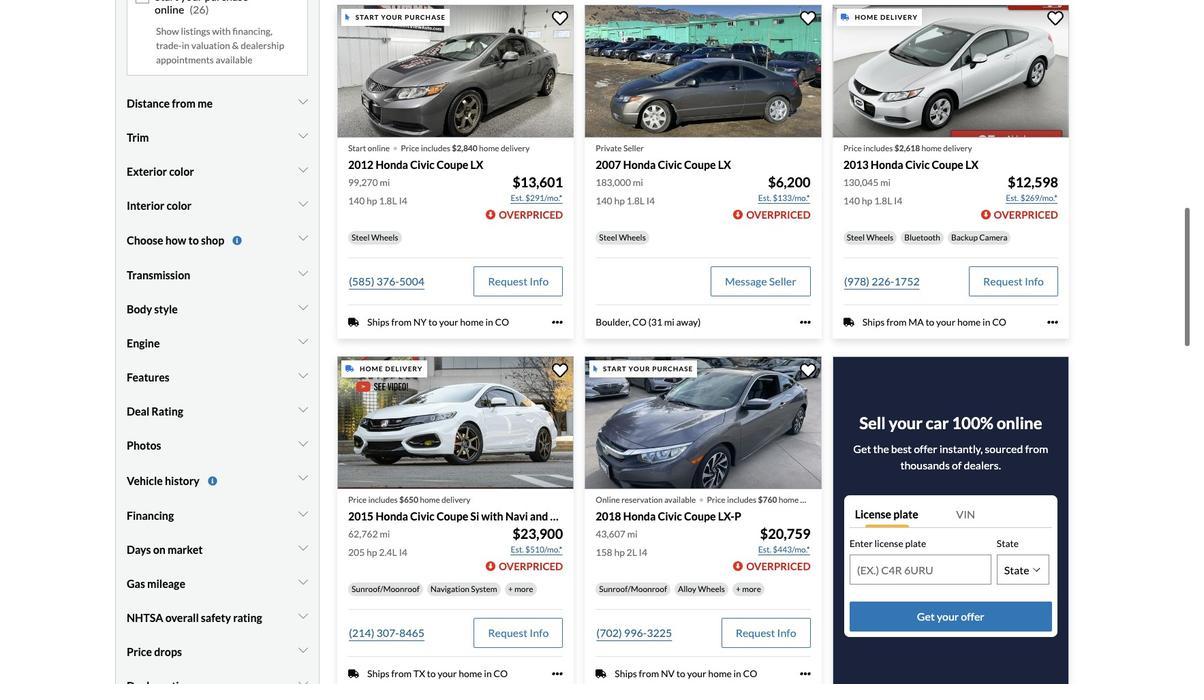 Task type: describe. For each thing, give the bounding box(es) containing it.
226-
[[872, 275, 894, 288]]

more for home
[[514, 584, 533, 594]]

request info for ·
[[488, 275, 549, 288]]

(585)
[[349, 275, 374, 288]]

of
[[952, 458, 962, 471]]

si
[[470, 510, 479, 523]]

enter license plate
[[849, 537, 926, 549]]

deal rating button
[[127, 395, 308, 429]]

co for $2,618
[[992, 316, 1006, 328]]

i4 for 2007
[[646, 195, 655, 207]]

+ for ·
[[736, 584, 741, 594]]

i4 for available
[[639, 547, 647, 558]]

nhtsa overall safety rating button
[[127, 601, 308, 635]]

$12,598 est. $269/mo.*
[[1006, 174, 1058, 203]]

listings
[[181, 25, 210, 37]]

(702) 996-3225 button
[[596, 618, 673, 648]]

2012
[[348, 158, 373, 171]]

ma
[[908, 316, 924, 328]]

from inside get the best offer instantly, sourced from thousands of dealers.
[[1025, 442, 1048, 455]]

$650
[[399, 495, 418, 505]]

chevron down image for engine
[[298, 336, 308, 347]]

99,270
[[348, 177, 378, 188]]

offer inside get the best offer instantly, sourced from thousands of dealers.
[[914, 442, 937, 455]]

request for ·
[[488, 275, 527, 288]]

price inside start online · price includes $2,840 home delivery 2012 honda civic coupe lx
[[401, 143, 419, 153]]

civic inside the price includes $2,618 home delivery 2013 honda civic coupe lx
[[905, 158, 930, 171]]

chevron down image for distance from me
[[298, 96, 308, 107]]

deal
[[127, 405, 149, 418]]

in for $2,618
[[983, 316, 990, 328]]

includes inside online reservation available · price includes $760 home delivery 2018 honda civic coupe lx-p
[[727, 495, 756, 505]]

choose
[[127, 234, 163, 247]]

body style
[[127, 303, 178, 316]]

to inside dropdown button
[[188, 234, 199, 247]]

exterior color button
[[127, 155, 308, 189]]

2012 honda civic coupe lx coupe front-wheel drive automatic image
[[337, 5, 574, 138]]

in for available
[[733, 668, 741, 680]]

205
[[348, 547, 365, 558]]

coupe inside start online · price includes $2,840 home delivery 2012 honda civic coupe lx
[[437, 158, 468, 171]]

request info button for available
[[721, 618, 811, 648]]

me
[[198, 97, 213, 110]]

mi right the (31
[[664, 316, 674, 328]]

100%
[[952, 413, 993, 432]]

price for price includes $650 home delivery 2015 honda civic coupe si with navi and summer tires
[[348, 495, 367, 505]]

info for $650
[[530, 626, 549, 639]]

dealership
[[241, 39, 284, 51]]

steel wheels for ·
[[352, 233, 398, 243]]

gray 2013 honda civic coupe lx coupe front-wheel drive automatic image
[[832, 5, 1069, 138]]

chevron down image for nhtsa overall safety rating
[[298, 610, 308, 621]]

state
[[997, 537, 1019, 549]]

$6,200
[[768, 174, 811, 190]]

color for interior color
[[167, 199, 192, 212]]

lx-
[[718, 510, 735, 523]]

(26)
[[190, 3, 209, 15]]

home right ny
[[460, 316, 484, 328]]

(978)
[[844, 275, 869, 288]]

ships from tx to your home in co
[[367, 668, 508, 680]]

overpriced for $2,618
[[994, 209, 1058, 221]]

exterior color
[[127, 165, 194, 178]]

mi for $2,618
[[880, 177, 891, 188]]

140 for ·
[[348, 195, 365, 207]]

130,045
[[843, 177, 879, 188]]

from inside dropdown button
[[172, 97, 196, 110]]

honda inside price includes $650 home delivery 2015 honda civic coupe si with navi and summer tires
[[376, 510, 408, 523]]

system
[[471, 584, 497, 594]]

gas
[[127, 577, 145, 590]]

coupe inside price includes $650 home delivery 2015 honda civic coupe si with navi and summer tires
[[437, 510, 468, 523]]

home right nv
[[708, 668, 732, 680]]

overall
[[165, 611, 199, 624]]

(702) 996-3225
[[596, 626, 672, 639]]

lx inside start online · price includes $2,840 home delivery 2012 honda civic coupe lx
[[470, 158, 483, 171]]

mouse pointer image for available
[[593, 366, 598, 372]]

+ more for ·
[[736, 584, 761, 594]]

with inside price includes $650 home delivery 2015 honda civic coupe si with navi and summer tires
[[481, 510, 503, 523]]

price includes $2,618 home delivery 2013 honda civic coupe lx
[[843, 143, 979, 171]]

est. for 2007
[[758, 193, 771, 203]]

market
[[168, 543, 203, 556]]

engine button
[[127, 327, 308, 361]]

62,762
[[348, 528, 378, 540]]

the
[[873, 442, 889, 455]]

navigation
[[430, 584, 469, 594]]

sunroof/moonroof for $650
[[352, 584, 420, 594]]

days
[[127, 543, 151, 556]]

3 chevron down image from the top
[[298, 232, 308, 243]]

alloy
[[678, 584, 696, 594]]

online inside start your purchase online
[[155, 3, 184, 15]]

ellipsis h image for available
[[800, 669, 811, 680]]

i4 for $2,618
[[894, 195, 902, 207]]

available inside online reservation available · price includes $760 home delivery 2018 honda civic coupe lx-p
[[664, 495, 696, 505]]

3225
[[647, 626, 672, 639]]

navi
[[505, 510, 528, 523]]

interior color
[[127, 199, 192, 212]]

online inside start online · price includes $2,840 home delivery 2012 honda civic coupe lx
[[368, 143, 390, 153]]

civic inside price includes $650 home delivery 2015 honda civic coupe si with navi and summer tires
[[410, 510, 434, 523]]

how
[[165, 234, 186, 247]]

chevron down image for trim
[[298, 130, 308, 141]]

choose how to shop button
[[127, 223, 308, 258]]

start your purchase online
[[155, 0, 248, 15]]

alloy wheels
[[678, 584, 725, 594]]

sunroof/moonroof for ·
[[599, 584, 667, 594]]

+ for home
[[508, 584, 513, 594]]

2007
[[596, 158, 621, 171]]

honda inside private seller 2007 honda civic coupe lx
[[623, 158, 656, 171]]

183,000
[[596, 177, 631, 188]]

home for $12,598
[[855, 13, 878, 21]]

to for $650
[[427, 668, 436, 680]]

delivery inside online reservation available · price includes $760 home delivery 2018 honda civic coupe lx-p
[[800, 495, 829, 505]]

private seller 2007 honda civic coupe lx
[[596, 143, 731, 171]]

i4 for ·
[[399, 195, 407, 207]]

steel for 2007
[[599, 233, 617, 243]]

140 for 2007
[[596, 195, 612, 207]]

$13,601
[[513, 174, 563, 190]]

truck image for $2,618
[[843, 317, 854, 328]]

financing button
[[127, 499, 308, 533]]

in for $650
[[484, 668, 492, 680]]

coupe inside the price includes $2,618 home delivery 2013 honda civic coupe lx
[[932, 158, 963, 171]]

instantly,
[[939, 442, 983, 455]]

on
[[153, 543, 165, 556]]

show
[[156, 25, 179, 37]]

home right ma
[[957, 316, 981, 328]]

bluetooth
[[904, 233, 940, 243]]

to for $2,618
[[926, 316, 934, 328]]

Enter license plate field
[[850, 556, 991, 584]]

boulder,
[[596, 316, 631, 328]]

hp for $2,618
[[862, 195, 872, 207]]

tires
[[593, 510, 618, 523]]

start your purchase for ·
[[355, 13, 446, 21]]

request info for $2,618
[[983, 275, 1044, 288]]

home right tx
[[459, 668, 482, 680]]

gas mileage
[[127, 577, 185, 590]]

vin tab
[[951, 501, 1052, 528]]

request for $650
[[488, 626, 527, 639]]

1.8l for ·
[[379, 195, 397, 207]]

includes inside start online · price includes $2,840 home delivery 2012 honda civic coupe lx
[[421, 143, 450, 153]]

appointments
[[156, 54, 214, 65]]

view more image
[[208, 476, 217, 486]]

(214)
[[349, 626, 374, 639]]

chevron down image for exterior color
[[298, 164, 308, 175]]

deal rating
[[127, 405, 183, 418]]

ellipsis h image for $2,618
[[1047, 317, 1058, 328]]

1.8l for $2,618
[[874, 195, 892, 207]]

vehicle history
[[127, 474, 199, 487]]

backup camera
[[951, 233, 1007, 243]]

i4 for $650
[[399, 547, 407, 558]]

transmission
[[127, 269, 190, 282]]

from for $650
[[391, 668, 411, 680]]

overpriced for 2007
[[746, 209, 811, 221]]

with inside show listings with financing, trade-in valuation & dealership appointments available
[[212, 25, 231, 37]]

home delivery for $12,598
[[855, 13, 918, 21]]

days on market
[[127, 543, 203, 556]]

lx inside private seller 2007 honda civic coupe lx
[[718, 158, 731, 171]]

civic inside private seller 2007 honda civic coupe lx
[[658, 158, 682, 171]]

valuation
[[191, 39, 230, 51]]

co for $650
[[494, 668, 508, 680]]

dealers.
[[964, 458, 1001, 471]]

civic inside online reservation available · price includes $760 home delivery 2018 honda civic coupe lx-p
[[658, 510, 682, 523]]

ships for $2,618
[[862, 316, 885, 328]]

get your offer button
[[849, 602, 1052, 632]]

chevron down image for photos
[[298, 438, 308, 449]]

honda inside the price includes $2,618 home delivery 2013 honda civic coupe lx
[[871, 158, 903, 171]]

chevron down image for body style
[[298, 302, 308, 313]]

summer
[[550, 510, 591, 523]]

color for exterior color
[[169, 165, 194, 178]]

history
[[165, 474, 199, 487]]

shop
[[201, 234, 224, 247]]

$6,200 est. $133/mo.*
[[758, 174, 811, 203]]

co for ·
[[495, 316, 509, 328]]

photos
[[127, 439, 161, 452]]

enter
[[849, 537, 873, 549]]

$20,759
[[760, 526, 811, 542]]

distance
[[127, 97, 170, 110]]

price for price drops
[[127, 645, 152, 658]]

available inside show listings with financing, trade-in valuation & dealership appointments available
[[216, 54, 253, 65]]

more for ·
[[742, 584, 761, 594]]

online reservation available · price includes $760 home delivery 2018 honda civic coupe lx-p
[[596, 486, 829, 523]]

steel wheels for 2007
[[599, 233, 646, 243]]

from for available
[[639, 668, 659, 680]]

2018
[[596, 510, 621, 523]]

2 vertical spatial online
[[997, 413, 1042, 432]]



Task type: vqa. For each thing, say whether or not it's contained in the screenshot.
top Shopping & Pricing LINK
no



Task type: locate. For each thing, give the bounding box(es) containing it.
6 chevron down image from the top
[[298, 542, 308, 553]]

price inside dropdown button
[[127, 645, 152, 658]]

mileage
[[147, 577, 185, 590]]

1 vertical spatial ·
[[699, 486, 704, 511]]

price up 2013
[[843, 143, 862, 153]]

8465
[[399, 626, 425, 639]]

civic right 2007
[[658, 158, 682, 171]]

mi inside 99,270 mi 140 hp 1.8l i4
[[380, 177, 390, 188]]

140 down 99,270
[[348, 195, 365, 207]]

1 chevron down image from the top
[[298, 164, 308, 175]]

est. down $12,598
[[1006, 193, 1019, 203]]

to for ·
[[428, 316, 437, 328]]

online up sourced
[[997, 413, 1042, 432]]

purchase inside start your purchase online
[[205, 0, 248, 2]]

license plate tab
[[849, 501, 951, 528]]

more right alloy wheels
[[742, 584, 761, 594]]

from left tx
[[391, 668, 411, 680]]

i4 inside 43,607 mi 158 hp 2l i4
[[639, 547, 647, 558]]

$133/mo.*
[[773, 193, 810, 203]]

rating
[[151, 405, 183, 418]]

2 horizontal spatial steel
[[847, 233, 865, 243]]

1 vertical spatial plate
[[905, 537, 926, 549]]

color inside dropdown button
[[167, 199, 192, 212]]

home right $650
[[420, 495, 440, 505]]

1 vertical spatial start your purchase
[[603, 365, 693, 373]]

1 steel from the left
[[352, 233, 370, 243]]

1 horizontal spatial steel
[[599, 233, 617, 243]]

from left ny
[[391, 316, 411, 328]]

ships from nv to your home in co
[[615, 668, 757, 680]]

get inside get the best offer instantly, sourced from thousands of dealers.
[[853, 442, 871, 455]]

2 chevron down image from the top
[[298, 198, 308, 209]]

hp inside 183,000 mi 140 hp 1.8l i4
[[614, 195, 625, 207]]

tab list
[[849, 501, 1052, 528]]

ships for ·
[[367, 316, 389, 328]]

1 vertical spatial color
[[167, 199, 192, 212]]

wheels left the bluetooth
[[866, 233, 893, 243]]

1 horizontal spatial steel wheels
[[599, 233, 646, 243]]

43,607 mi 158 hp 2l i4
[[596, 528, 647, 558]]

1 horizontal spatial sunroof/moonroof
[[599, 584, 667, 594]]

hp down 99,270
[[367, 195, 377, 207]]

2 + more from the left
[[736, 584, 761, 594]]

2 horizontal spatial 140
[[843, 195, 860, 207]]

est. inside the '$12,598 est. $269/mo.*'
[[1006, 193, 1019, 203]]

price drops
[[127, 645, 182, 658]]

overpriced down "est. $269/mo.*" button
[[994, 209, 1058, 221]]

140 down 183,000
[[596, 195, 612, 207]]

choose how to shop
[[127, 234, 224, 247]]

request for $2,618
[[983, 275, 1023, 288]]

1 horizontal spatial home delivery
[[855, 13, 918, 21]]

$510/mo.*
[[525, 545, 562, 555]]

mi inside 43,607 mi 158 hp 2l i4
[[627, 528, 638, 540]]

overpriced for available
[[746, 560, 811, 573]]

coupe
[[437, 158, 468, 171], [684, 158, 716, 171], [932, 158, 963, 171], [437, 510, 468, 523], [684, 510, 716, 523]]

1 horizontal spatial get
[[917, 610, 935, 623]]

available down & at the top of page
[[216, 54, 253, 65]]

1 vertical spatial purchase
[[405, 13, 446, 21]]

i4 inside the 62,762 mi 205 hp 2.4l i4
[[399, 547, 407, 558]]

chevron down image inside nhtsa overall safety rating dropdown button
[[298, 610, 308, 621]]

nv
[[661, 668, 675, 680]]

1 horizontal spatial offer
[[961, 610, 984, 623]]

online up 2012
[[368, 143, 390, 153]]

1 horizontal spatial online
[[368, 143, 390, 153]]

chevron down image for financing
[[298, 508, 308, 519]]

wheels for $2,618
[[866, 233, 893, 243]]

1 sunroof/moonroof from the left
[[352, 584, 420, 594]]

sunroof/moonroof down 2l
[[599, 584, 667, 594]]

2 vertical spatial purchase
[[652, 365, 693, 373]]

$23,900 est. $510/mo.*
[[511, 526, 563, 555]]

overpriced for $650
[[499, 560, 563, 573]]

hp down 130,045
[[862, 195, 872, 207]]

1 vertical spatial delivery
[[385, 365, 423, 373]]

$23,900
[[513, 526, 563, 542]]

0 horizontal spatial offer
[[914, 442, 937, 455]]

0 horizontal spatial 1.8l
[[379, 195, 397, 207]]

and
[[530, 510, 548, 523]]

est. down $20,759
[[758, 545, 771, 555]]

1 horizontal spatial +
[[736, 584, 741, 594]]

140 inside '130,045 mi 140 hp 1.8l i4'
[[843, 195, 860, 207]]

1.8l inside 183,000 mi 140 hp 1.8l i4
[[627, 195, 645, 207]]

from for $2,618
[[886, 316, 907, 328]]

1 horizontal spatial ·
[[699, 486, 704, 511]]

p
[[735, 510, 741, 523]]

mi up 2.4l
[[380, 528, 390, 540]]

lx inside the price includes $2,618 home delivery 2013 honda civic coupe lx
[[965, 158, 979, 171]]

to right ma
[[926, 316, 934, 328]]

steel up (978)
[[847, 233, 865, 243]]

1 horizontal spatial mouse pointer image
[[593, 366, 598, 372]]

in inside show listings with financing, trade-in valuation & dealership appointments available
[[182, 39, 189, 51]]

mi inside '130,045 mi 140 hp 1.8l i4'
[[880, 177, 891, 188]]

$2,618
[[894, 143, 920, 153]]

overpriced down est. $443/mo.* button
[[746, 560, 811, 573]]

purchase for ·
[[405, 13, 446, 21]]

1.8l inside 99,270 mi 140 hp 1.8l i4
[[379, 195, 397, 207]]

color right exterior
[[169, 165, 194, 178]]

message seller
[[725, 275, 796, 288]]

chevron down image inside transmission dropdown button
[[298, 268, 308, 279]]

i4 down start online · price includes $2,840 home delivery 2012 honda civic coupe lx
[[399, 195, 407, 207]]

1 140 from the left
[[348, 195, 365, 207]]

white 2015 honda civic coupe si with navi and summer tires coupe front-wheel drive 6-speed manual image
[[337, 356, 574, 489]]

1 1.8l from the left
[[379, 195, 397, 207]]

info for $2,618
[[1025, 275, 1044, 288]]

overpriced down est. $133/mo.* button
[[746, 209, 811, 221]]

0 vertical spatial online
[[155, 3, 184, 15]]

truck image for ·
[[348, 317, 359, 328]]

distance from me
[[127, 97, 213, 110]]

civic down reservation
[[658, 510, 682, 523]]

0 horizontal spatial get
[[853, 442, 871, 455]]

7 chevron down image from the top
[[298, 576, 308, 587]]

days on market button
[[127, 533, 308, 567]]

0 vertical spatial seller
[[623, 143, 644, 153]]

est. inside $6,200 est. $133/mo.*
[[758, 193, 771, 203]]

to right tx
[[427, 668, 436, 680]]

1 horizontal spatial 140
[[596, 195, 612, 207]]

request info for $650
[[488, 626, 549, 639]]

your inside "button"
[[937, 610, 959, 623]]

honda up 99,270 mi 140 hp 1.8l i4
[[376, 158, 408, 171]]

est. inside $23,900 est. $510/mo.*
[[511, 545, 524, 555]]

1 + more from the left
[[508, 584, 533, 594]]

ships for available
[[615, 668, 637, 680]]

1 chevron down image from the top
[[298, 96, 308, 107]]

+
[[508, 584, 513, 594], [736, 584, 741, 594]]

your inside start your purchase online
[[181, 0, 203, 2]]

chevron down image inside gas mileage dropdown button
[[298, 576, 308, 587]]

includes inside the price includes $2,618 home delivery 2013 honda civic coupe lx
[[863, 143, 893, 153]]

3 chevron down image from the top
[[298, 302, 308, 313]]

to right ny
[[428, 316, 437, 328]]

1 horizontal spatial home
[[855, 13, 878, 21]]

(978) 226-1752
[[844, 275, 920, 288]]

home
[[855, 13, 878, 21], [360, 365, 383, 373]]

chevron down image for transmission
[[298, 268, 308, 279]]

1 horizontal spatial available
[[664, 495, 696, 505]]

ships
[[367, 316, 389, 328], [862, 316, 885, 328], [367, 668, 389, 680], [615, 668, 637, 680]]

reservation
[[621, 495, 663, 505]]

3 steel wheels from the left
[[847, 233, 893, 243]]

7 chevron down image from the top
[[298, 472, 308, 483]]

chevron down image for gas mileage
[[298, 576, 308, 587]]

wheels right alloy
[[698, 584, 725, 594]]

honda down $650
[[376, 510, 408, 523]]

request info button for ·
[[474, 267, 563, 297]]

truck image
[[841, 14, 849, 21], [348, 317, 359, 328], [843, 317, 854, 328]]

chevron down image inside 'vehicle history' dropdown button
[[298, 472, 308, 483]]

+ right alloy wheels
[[736, 584, 741, 594]]

price up 99,270 mi 140 hp 1.8l i4
[[401, 143, 419, 153]]

get the best offer instantly, sourced from thousands of dealers.
[[853, 442, 1048, 471]]

camera
[[979, 233, 1007, 243]]

includes left $650
[[368, 495, 398, 505]]

0 vertical spatial get
[[853, 442, 871, 455]]

2 horizontal spatial steel wheels
[[847, 233, 893, 243]]

8 chevron down image from the top
[[298, 508, 308, 519]]

delivery inside the price includes $2,618 home delivery 2013 honda civic coupe lx
[[943, 143, 972, 153]]

info for ·
[[530, 275, 549, 288]]

get down the enter license plate 'field' on the right bottom
[[917, 610, 935, 623]]

license
[[875, 537, 903, 549]]

140 inside 99,270 mi 140 hp 1.8l i4
[[348, 195, 365, 207]]

color
[[169, 165, 194, 178], [167, 199, 192, 212]]

seller right message
[[769, 275, 796, 288]]

from left me at the top of the page
[[172, 97, 196, 110]]

10 chevron down image from the top
[[298, 679, 308, 684]]

1 horizontal spatial start your purchase
[[603, 365, 693, 373]]

2 more from the left
[[742, 584, 761, 594]]

ellipsis h image for ·
[[552, 317, 563, 328]]

steel down 183,000 mi 140 hp 1.8l i4
[[599, 233, 617, 243]]

0 horizontal spatial seller
[[623, 143, 644, 153]]

1 vertical spatial home delivery
[[360, 365, 423, 373]]

wheels for 2007
[[619, 233, 646, 243]]

steel wheels for $2,618
[[847, 233, 893, 243]]

vehicle history button
[[127, 463, 308, 499]]

ships left tx
[[367, 668, 389, 680]]

get left the
[[853, 442, 871, 455]]

features
[[127, 371, 170, 384]]

$443/mo.*
[[773, 545, 810, 555]]

civic
[[410, 158, 434, 171], [658, 158, 682, 171], [905, 158, 930, 171], [410, 510, 434, 523], [658, 510, 682, 523]]

gray 2018 honda civic coupe lx-p coupe front-wheel drive continuously variable transmission image
[[585, 356, 821, 489]]

mi right 183,000
[[633, 177, 643, 188]]

1 more from the left
[[514, 584, 533, 594]]

color right the interior
[[167, 199, 192, 212]]

0 horizontal spatial sunroof/moonroof
[[352, 584, 420, 594]]

ny
[[413, 316, 427, 328]]

5 chevron down image from the top
[[298, 404, 308, 415]]

hp inside the 62,762 mi 205 hp 2.4l i4
[[367, 547, 377, 558]]

price left drops
[[127, 645, 152, 658]]

with right si
[[481, 510, 503, 523]]

civic inside start online · price includes $2,840 home delivery 2012 honda civic coupe lx
[[410, 158, 434, 171]]

1 horizontal spatial delivery
[[880, 13, 918, 21]]

offer inside get your offer "button"
[[961, 610, 984, 623]]

$20,759 est. $443/mo.*
[[758, 526, 811, 555]]

overpriced for ·
[[499, 209, 563, 221]]

1 + from the left
[[508, 584, 513, 594]]

message seller button
[[711, 267, 811, 297]]

1 vertical spatial get
[[917, 610, 935, 623]]

9 chevron down image from the top
[[298, 644, 308, 655]]

est. inside $20,759 est. $443/mo.*
[[758, 545, 771, 555]]

hp right the '205' at left bottom
[[367, 547, 377, 558]]

0 vertical spatial home
[[855, 13, 878, 21]]

plate right license
[[893, 507, 918, 520]]

1 vertical spatial mouse pointer image
[[593, 366, 598, 372]]

est. for ·
[[511, 193, 524, 203]]

steel wheels down 183,000 mi 140 hp 1.8l i4
[[599, 233, 646, 243]]

more right system
[[514, 584, 533, 594]]

chevron down image inside interior color dropdown button
[[298, 198, 308, 209]]

mouse pointer image for ·
[[346, 14, 350, 21]]

mi up 2l
[[627, 528, 638, 540]]

3 lx from the left
[[965, 158, 979, 171]]

engine
[[127, 337, 160, 350]]

chevron down image inside trim dropdown button
[[298, 130, 308, 141]]

mi for $650
[[380, 528, 390, 540]]

to right nv
[[676, 668, 685, 680]]

chevron down image inside deal rating dropdown button
[[298, 404, 308, 415]]

2 sunroof/moonroof from the left
[[599, 584, 667, 594]]

style
[[154, 303, 178, 316]]

0 horizontal spatial mouse pointer image
[[346, 14, 350, 21]]

home right $760 on the bottom of page
[[779, 495, 799, 505]]

est. $133/mo.* button
[[758, 192, 811, 205]]

truck image
[[346, 366, 354, 372], [348, 668, 359, 679], [596, 668, 607, 679]]

(214) 307-8465
[[349, 626, 425, 639]]

plate inside tab
[[893, 507, 918, 520]]

to right how
[[188, 234, 199, 247]]

request info button for $650
[[474, 618, 563, 648]]

0 horizontal spatial delivery
[[385, 365, 423, 373]]

includes
[[421, 143, 450, 153], [863, 143, 893, 153], [368, 495, 398, 505], [727, 495, 756, 505]]

i4 right 2.4l
[[399, 547, 407, 558]]

est. left $133/mo.*
[[758, 193, 771, 203]]

2 horizontal spatial lx
[[965, 158, 979, 171]]

hp down 183,000
[[614, 195, 625, 207]]

est. inside "$13,601 est. $291/mo.*"
[[511, 193, 524, 203]]

overpriced down est. $510/mo.* button
[[499, 560, 563, 573]]

chevron down image inside engine dropdown button
[[298, 336, 308, 347]]

civic down $2,618
[[905, 158, 930, 171]]

· inside start online · price includes $2,840 home delivery 2012 honda civic coupe lx
[[392, 134, 398, 159]]

0 vertical spatial delivery
[[880, 13, 918, 21]]

· left lx-
[[699, 486, 704, 511]]

color inside "dropdown button"
[[169, 165, 194, 178]]

est. down $13,601
[[511, 193, 524, 203]]

1.8l for 2007
[[627, 195, 645, 207]]

1 horizontal spatial seller
[[769, 275, 796, 288]]

1 horizontal spatial more
[[742, 584, 761, 594]]

honda inside online reservation available · price includes $760 home delivery 2018 honda civic coupe lx-p
[[623, 510, 656, 523]]

1752
[[894, 275, 920, 288]]

ships down (585) 376-5004 button
[[367, 316, 389, 328]]

price inside the price includes $2,618 home delivery 2013 honda civic coupe lx
[[843, 143, 862, 153]]

steel wheels up (978) 226-1752
[[847, 233, 893, 243]]

home inside the price includes $2,618 home delivery 2013 honda civic coupe lx
[[922, 143, 942, 153]]

with up "valuation" on the left of the page
[[212, 25, 231, 37]]

0 vertical spatial purchase
[[205, 0, 248, 2]]

99,270 mi 140 hp 1.8l i4
[[348, 177, 407, 207]]

8 chevron down image from the top
[[298, 610, 308, 621]]

home inside start online · price includes $2,840 home delivery 2012 honda civic coupe lx
[[479, 143, 499, 153]]

home right the $2,840
[[479, 143, 499, 153]]

0 horizontal spatial +
[[508, 584, 513, 594]]

ellipsis h image for 2007
[[800, 317, 811, 328]]

chevron down image inside features dropdown button
[[298, 370, 308, 381]]

view more image
[[232, 236, 242, 245]]

+ right system
[[508, 584, 513, 594]]

0 horizontal spatial home
[[360, 365, 383, 373]]

0 vertical spatial with
[[212, 25, 231, 37]]

2 lx from the left
[[718, 158, 731, 171]]

i4 inside '130,045 mi 140 hp 1.8l i4'
[[894, 195, 902, 207]]

delivery up $13,601
[[501, 143, 530, 153]]

1 horizontal spatial lx
[[718, 158, 731, 171]]

best
[[891, 442, 912, 455]]

mouse pointer image
[[346, 14, 350, 21], [593, 366, 598, 372]]

chevron down image for price drops
[[298, 644, 308, 655]]

in for ·
[[485, 316, 493, 328]]

get for get your offer
[[917, 610, 935, 623]]

get inside "button"
[[917, 610, 935, 623]]

from for ·
[[391, 316, 411, 328]]

truck image for ·
[[596, 668, 607, 679]]

+ more for home
[[508, 584, 533, 594]]

overpriced down est. $291/mo.* button
[[499, 209, 563, 221]]

307-
[[376, 626, 399, 639]]

0 horizontal spatial available
[[216, 54, 253, 65]]

ellipsis h image for $650
[[552, 669, 563, 680]]

(31
[[648, 316, 662, 328]]

chevron down image for interior color
[[298, 198, 308, 209]]

3 140 from the left
[[843, 195, 860, 207]]

$13,601 est. $291/mo.*
[[511, 174, 563, 203]]

2 horizontal spatial 1.8l
[[874, 195, 892, 207]]

request for available
[[736, 626, 775, 639]]

0 horizontal spatial more
[[514, 584, 533, 594]]

start inside start your purchase online
[[155, 0, 179, 2]]

140 inside 183,000 mi 140 hp 1.8l i4
[[596, 195, 612, 207]]

truck image for $650
[[348, 668, 359, 679]]

request info
[[488, 275, 549, 288], [983, 275, 1044, 288], [488, 626, 549, 639], [736, 626, 796, 639]]

seller inside button
[[769, 275, 796, 288]]

0 horizontal spatial start your purchase
[[355, 13, 446, 21]]

1 lx from the left
[[470, 158, 483, 171]]

·
[[392, 134, 398, 159], [699, 486, 704, 511]]

delivery right $2,618
[[943, 143, 972, 153]]

get your offer
[[917, 610, 984, 623]]

interior
[[127, 199, 164, 212]]

to
[[188, 234, 199, 247], [428, 316, 437, 328], [926, 316, 934, 328], [427, 668, 436, 680], [676, 668, 685, 680]]

home delivery
[[855, 13, 918, 21], [360, 365, 423, 373]]

&
[[232, 39, 239, 51]]

start your purchase
[[355, 13, 446, 21], [603, 365, 693, 373]]

mi for available
[[627, 528, 638, 540]]

steel wheels up (585) 376-5004
[[352, 233, 398, 243]]

est. $443/mo.* button
[[758, 543, 811, 557]]

2 horizontal spatial online
[[997, 413, 1042, 432]]

ships from ma to your home in co
[[862, 316, 1006, 328]]

chevron down image inside exterior color "dropdown button"
[[298, 164, 308, 175]]

+ more right alloy wheels
[[736, 584, 761, 594]]

2 steel wheels from the left
[[599, 233, 646, 243]]

info
[[530, 275, 549, 288], [1025, 275, 1044, 288], [530, 626, 549, 639], [777, 626, 796, 639]]

0 horizontal spatial + more
[[508, 584, 533, 594]]

0 vertical spatial start your purchase
[[355, 13, 446, 21]]

· inside online reservation available · price includes $760 home delivery 2018 honda civic coupe lx-p
[[699, 486, 704, 511]]

chevron down image inside distance from me dropdown button
[[298, 96, 308, 107]]

4 chevron down image from the top
[[298, 336, 308, 347]]

4 chevron down image from the top
[[298, 268, 308, 279]]

coupe inside private seller 2007 honda civic coupe lx
[[684, 158, 716, 171]]

coupe inside online reservation available · price includes $760 home delivery 2018 honda civic coupe lx-p
[[684, 510, 716, 523]]

hp inside '130,045 mi 140 hp 1.8l i4'
[[862, 195, 872, 207]]

1 vertical spatial available
[[664, 495, 696, 505]]

hp left 2l
[[614, 547, 625, 558]]

chevron down image inside price drops dropdown button
[[298, 644, 308, 655]]

home inside online reservation available · price includes $760 home delivery 2018 honda civic coupe lx-p
[[779, 495, 799, 505]]

wheels for ·
[[371, 233, 398, 243]]

1 vertical spatial with
[[481, 510, 503, 523]]

seller for private
[[623, 143, 644, 153]]

mi inside 183,000 mi 140 hp 1.8l i4
[[633, 177, 643, 188]]

1 horizontal spatial + more
[[736, 584, 761, 594]]

ships for $650
[[367, 668, 389, 680]]

0 vertical spatial available
[[216, 54, 253, 65]]

1 horizontal spatial with
[[481, 510, 503, 523]]

available right reservation
[[664, 495, 696, 505]]

trim button
[[127, 121, 308, 155]]

tab list containing license plate
[[849, 501, 1052, 528]]

hp for available
[[614, 547, 625, 558]]

0 vertical spatial mouse pointer image
[[346, 14, 350, 21]]

available
[[216, 54, 253, 65], [664, 495, 696, 505]]

chevron down image inside photos dropdown button
[[298, 438, 308, 449]]

wheels up (585) 376-5004
[[371, 233, 398, 243]]

2 horizontal spatial purchase
[[652, 365, 693, 373]]

1 vertical spatial online
[[368, 143, 390, 153]]

0 vertical spatial offer
[[914, 442, 937, 455]]

est. for available
[[758, 545, 771, 555]]

· right 2012
[[392, 134, 398, 159]]

seller
[[623, 143, 644, 153], [769, 275, 796, 288]]

chevron down image
[[298, 96, 308, 107], [298, 130, 308, 141], [298, 302, 308, 313], [298, 336, 308, 347], [298, 404, 308, 415], [298, 542, 308, 553], [298, 576, 308, 587], [298, 610, 308, 621], [298, 644, 308, 655], [298, 679, 308, 684]]

license
[[855, 507, 891, 520]]

price up lx-
[[707, 495, 725, 505]]

chevron down image inside body style dropdown button
[[298, 302, 308, 313]]

purchase for available
[[652, 365, 693, 373]]

$2,840
[[452, 143, 477, 153]]

co for available
[[743, 668, 757, 680]]

1 vertical spatial offer
[[961, 610, 984, 623]]

1 horizontal spatial 1.8l
[[627, 195, 645, 207]]

seller inside private seller 2007 honda civic coupe lx
[[623, 143, 644, 153]]

offer
[[914, 442, 937, 455], [961, 610, 984, 623]]

home for $23,900
[[360, 365, 383, 373]]

0 horizontal spatial with
[[212, 25, 231, 37]]

car
[[926, 413, 949, 432]]

hp for $650
[[367, 547, 377, 558]]

0 vertical spatial plate
[[893, 507, 918, 520]]

includes left the $2,840
[[421, 143, 450, 153]]

request info button for $2,618
[[969, 267, 1058, 297]]

ships down (978) 226-1752 button
[[862, 316, 885, 328]]

3 steel from the left
[[847, 233, 865, 243]]

home right $2,618
[[922, 143, 942, 153]]

0 horizontal spatial ·
[[392, 134, 398, 159]]

0 horizontal spatial steel
[[352, 233, 370, 243]]

mi for 2007
[[633, 177, 643, 188]]

steel for ·
[[352, 233, 370, 243]]

0 horizontal spatial home delivery
[[360, 365, 423, 373]]

sunroof/moonroof down 2.4l
[[352, 584, 420, 594]]

0 horizontal spatial online
[[155, 3, 184, 15]]

online up show
[[155, 3, 184, 15]]

376-
[[376, 275, 399, 288]]

i4 down private seller 2007 honda civic coupe lx
[[646, 195, 655, 207]]

home delivery for $23,900
[[360, 365, 423, 373]]

chevron down image for features
[[298, 370, 308, 381]]

3 1.8l from the left
[[874, 195, 892, 207]]

chevron down image inside financing dropdown button
[[298, 508, 308, 519]]

1 vertical spatial home
[[360, 365, 383, 373]]

est. for $650
[[511, 545, 524, 555]]

hp inside 99,270 mi 140 hp 1.8l i4
[[367, 195, 377, 207]]

0 vertical spatial color
[[169, 165, 194, 178]]

request info for available
[[736, 626, 796, 639]]

delivery inside price includes $650 home delivery 2015 honda civic coupe si with navi and summer tires
[[442, 495, 470, 505]]

i4 right 2l
[[639, 547, 647, 558]]

1 vertical spatial seller
[[769, 275, 796, 288]]

gold 2007 honda civic coupe lx coupe front-wheel drive 5-speed manual image
[[585, 5, 821, 138]]

i4 inside 183,000 mi 140 hp 1.8l i4
[[646, 195, 655, 207]]

chevron down image inside days on market dropdown button
[[298, 542, 308, 553]]

price inside online reservation available · price includes $760 home delivery 2018 honda civic coupe lx-p
[[707, 495, 725, 505]]

183,000 mi 140 hp 1.8l i4
[[596, 177, 655, 207]]

delivery up $20,759
[[800, 495, 829, 505]]

delivery inside start online · price includes $2,840 home delivery 2012 honda civic coupe lx
[[501, 143, 530, 153]]

hp for 2007
[[614, 195, 625, 207]]

chevron down image
[[298, 164, 308, 175], [298, 198, 308, 209], [298, 232, 308, 243], [298, 268, 308, 279], [298, 370, 308, 381], [298, 438, 308, 449], [298, 472, 308, 483], [298, 508, 308, 519]]

est. $269/mo.* button
[[1005, 192, 1058, 205]]

est. for $2,618
[[1006, 193, 1019, 203]]

honda inside start online · price includes $2,840 home delivery 2012 honda civic coupe lx
[[376, 158, 408, 171]]

home inside price includes $650 home delivery 2015 honda civic coupe si with navi and summer tires
[[420, 495, 440, 505]]

2 + from the left
[[736, 584, 741, 594]]

online
[[596, 495, 620, 505]]

2 1.8l from the left
[[627, 195, 645, 207]]

start your purchase for available
[[603, 365, 693, 373]]

ellipsis h image
[[552, 317, 563, 328], [800, 317, 811, 328], [1047, 317, 1058, 328], [552, 669, 563, 680], [800, 669, 811, 680]]

mi inside the 62,762 mi 205 hp 2.4l i4
[[380, 528, 390, 540]]

price for price includes $2,618 home delivery 2013 honda civic coupe lx
[[843, 143, 862, 153]]

delivery up si
[[442, 495, 470, 505]]

seller for message
[[769, 275, 796, 288]]

show listings with financing, trade-in valuation & dealership appointments available
[[156, 25, 284, 65]]

0 vertical spatial home delivery
[[855, 13, 918, 21]]

steel for $2,618
[[847, 233, 865, 243]]

start inside start online · price includes $2,840 home delivery 2012 honda civic coupe lx
[[348, 143, 366, 153]]

price drops button
[[127, 635, 308, 669]]

ships down (702) 996-3225 button
[[615, 668, 637, 680]]

get for get the best offer instantly, sourced from thousands of dealers.
[[853, 442, 871, 455]]

i4 inside 99,270 mi 140 hp 1.8l i4
[[399, 195, 407, 207]]

chevron down image for days on market
[[298, 542, 308, 553]]

2 steel from the left
[[599, 233, 617, 243]]

plate right license at bottom right
[[905, 537, 926, 549]]

(585) 376-5004 button
[[348, 267, 425, 297]]

0 horizontal spatial purchase
[[205, 0, 248, 2]]

1 steel wheels from the left
[[352, 233, 398, 243]]

delivery for $12,598
[[880, 13, 918, 21]]

140 down 130,045
[[843, 195, 860, 207]]

thousands
[[900, 458, 950, 471]]

financing
[[127, 509, 174, 522]]

mi right 130,045
[[880, 177, 891, 188]]

5 chevron down image from the top
[[298, 370, 308, 381]]

+ more right system
[[508, 584, 533, 594]]

0 horizontal spatial lx
[[470, 158, 483, 171]]

your
[[181, 0, 203, 2], [381, 13, 403, 21], [439, 316, 458, 328], [936, 316, 955, 328], [629, 365, 650, 373], [889, 413, 923, 432], [937, 610, 959, 623], [438, 668, 457, 680], [687, 668, 706, 680]]

1 horizontal spatial purchase
[[405, 13, 446, 21]]

6 chevron down image from the top
[[298, 438, 308, 449]]

2 140 from the left
[[596, 195, 612, 207]]

price up '2015'
[[348, 495, 367, 505]]

wheels down 183,000 mi 140 hp 1.8l i4
[[619, 233, 646, 243]]

trade-
[[156, 39, 182, 51]]

mi for ·
[[380, 177, 390, 188]]

hp inside 43,607 mi 158 hp 2l i4
[[614, 547, 625, 558]]

2 chevron down image from the top
[[298, 130, 308, 141]]

hp for ·
[[367, 195, 377, 207]]

includes up 2013
[[863, 143, 893, 153]]

honda up 183,000 mi 140 hp 1.8l i4
[[623, 158, 656, 171]]

0 horizontal spatial 140
[[348, 195, 365, 207]]

0 horizontal spatial steel wheels
[[352, 233, 398, 243]]

0 vertical spatial ·
[[392, 134, 398, 159]]

info for available
[[777, 626, 796, 639]]

62,762 mi 205 hp 2.4l i4
[[348, 528, 407, 558]]

steel up the "(585)"
[[352, 233, 370, 243]]

includes inside price includes $650 home delivery 2015 honda civic coupe si with navi and summer tires
[[368, 495, 398, 505]]

mi right 99,270
[[380, 177, 390, 188]]

from right sourced
[[1025, 442, 1048, 455]]



